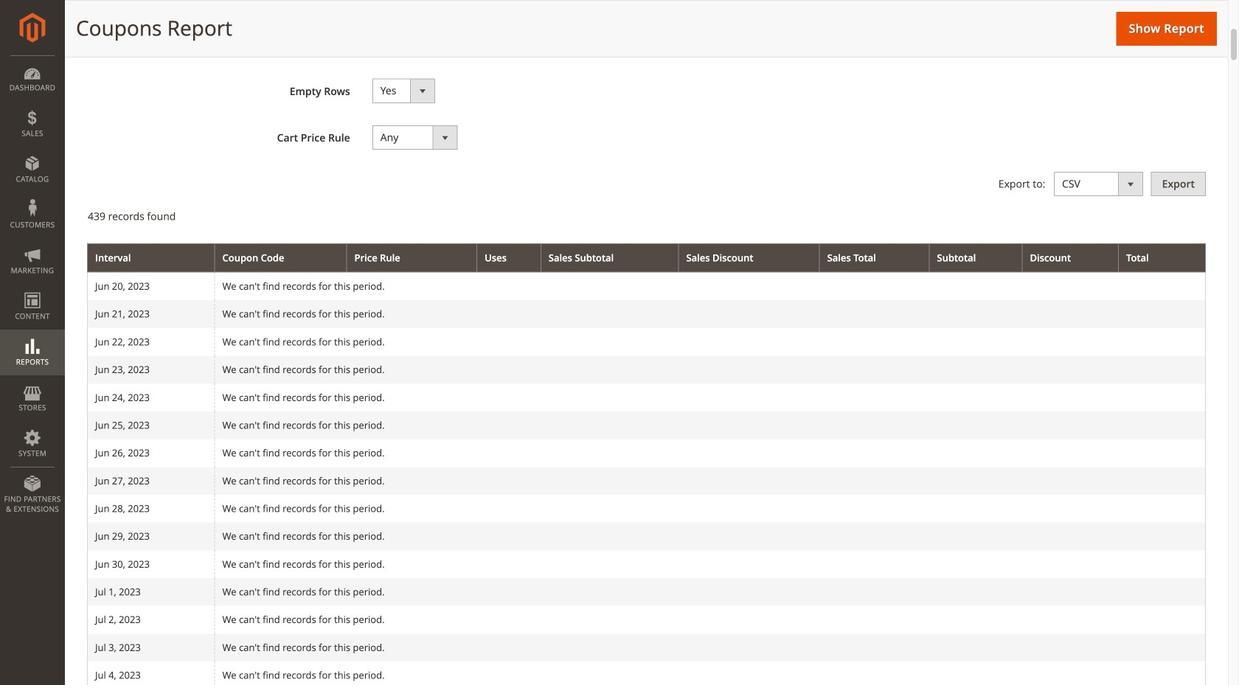 Task type: describe. For each thing, give the bounding box(es) containing it.
magento admin panel image
[[20, 13, 45, 43]]



Task type: vqa. For each thing, say whether or not it's contained in the screenshot.
Magento Admin Panel icon
yes



Task type: locate. For each thing, give the bounding box(es) containing it.
menu bar
[[0, 55, 65, 522]]



